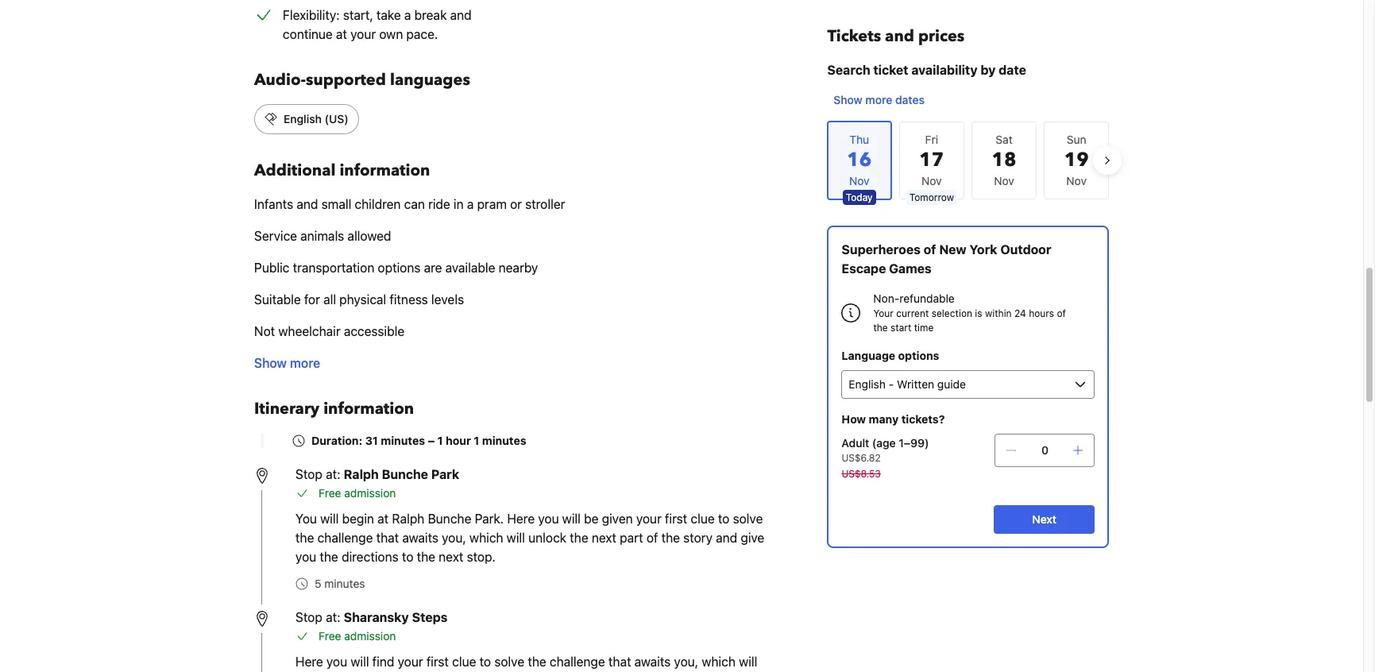 Task type: vqa. For each thing, say whether or not it's contained in the screenshot.
ADDITIONAL
yes



Task type: locate. For each thing, give the bounding box(es) containing it.
be
[[584, 512, 599, 526]]

1 horizontal spatial here
[[507, 512, 535, 526]]

at down 'start,' on the left of page
[[336, 27, 347, 41]]

2 nov from the left
[[994, 174, 1014, 187]]

0 horizontal spatial first
[[426, 655, 449, 669]]

of left "new"
[[923, 242, 936, 257]]

awaits inside you will begin at ralph bunche park. here you will be given your first clue to solve the challenge that awaits you, which will unlock the next part of the story and give you the directions to the next stop.
[[402, 531, 439, 545]]

0 horizontal spatial at
[[336, 27, 347, 41]]

free admission down stop at: sharansky steps
[[319, 629, 396, 643]]

free down stop at: sharansky steps
[[319, 629, 341, 643]]

0 horizontal spatial 1
[[437, 434, 443, 447]]

0 vertical spatial at
[[336, 27, 347, 41]]

your down 'start,' on the left of page
[[351, 27, 376, 41]]

refundable
[[899, 292, 954, 305]]

hour
[[446, 434, 471, 447]]

0 vertical spatial ralph
[[344, 467, 379, 481]]

park.
[[475, 512, 504, 526]]

ralph down 31
[[344, 467, 379, 481]]

0 horizontal spatial which
[[470, 531, 503, 545]]

1 horizontal spatial options
[[898, 349, 939, 362]]

show down not at left
[[254, 356, 287, 370]]

search
[[827, 63, 870, 77]]

admission down stop at: ralph bunche park
[[344, 486, 396, 500]]

1 vertical spatial next
[[439, 550, 463, 564]]

language
[[841, 349, 895, 362]]

1 vertical spatial bunche
[[428, 512, 471, 526]]

free for sharansky
[[319, 629, 341, 643]]

24
[[1014, 307, 1026, 319]]

sun 19 nov
[[1064, 133, 1089, 187]]

stop down duration:
[[296, 467, 322, 481]]

and right break
[[450, 8, 472, 22]]

nov up tomorrow
[[922, 174, 942, 187]]

0 horizontal spatial challenge
[[317, 531, 373, 545]]

0 vertical spatial free
[[319, 486, 341, 500]]

0 vertical spatial awaits
[[402, 531, 439, 545]]

nov for 18
[[994, 174, 1014, 187]]

first down steps
[[426, 655, 449, 669]]

at inside flexibility: start, take a break and continue at your own pace.
[[336, 27, 347, 41]]

sat
[[996, 133, 1013, 146]]

you,
[[442, 531, 466, 545], [674, 655, 698, 669]]

information up the children
[[340, 160, 430, 181]]

many
[[868, 412, 898, 426]]

1 stop from the top
[[296, 467, 322, 481]]

1 horizontal spatial that
[[609, 655, 631, 669]]

nov inside sat 18 nov
[[994, 174, 1014, 187]]

1 horizontal spatial nov
[[994, 174, 1014, 187]]

1 vertical spatial admission
[[344, 629, 396, 643]]

0 vertical spatial stop
[[296, 467, 322, 481]]

awaits inside here you will find your first clue to solve the challenge that awaits you, which will
[[635, 655, 671, 669]]

nov down 18
[[994, 174, 1014, 187]]

search ticket availability by date
[[827, 63, 1026, 77]]

here right park.
[[507, 512, 535, 526]]

here you will find your first clue to solve the challenge that awaits you, which will
[[296, 655, 757, 672]]

0 horizontal spatial you,
[[442, 531, 466, 545]]

the inside non-refundable your current selection is within 24 hours of the start time
[[873, 322, 888, 334]]

first
[[665, 512, 687, 526], [426, 655, 449, 669]]

0 vertical spatial show
[[833, 93, 862, 106]]

1 vertical spatial free admission
[[319, 629, 396, 643]]

here
[[507, 512, 535, 526], [296, 655, 323, 669]]

options
[[378, 261, 421, 275], [898, 349, 939, 362]]

0 horizontal spatial next
[[439, 550, 463, 564]]

1 vertical spatial you,
[[674, 655, 698, 669]]

admission for begin
[[344, 486, 396, 500]]

prices
[[918, 25, 964, 47]]

next down be
[[592, 531, 617, 545]]

nov inside fri 17 nov tomorrow
[[922, 174, 942, 187]]

1 vertical spatial free
[[319, 629, 341, 643]]

at: down the 5 minutes
[[326, 610, 340, 624]]

1 vertical spatial awaits
[[635, 655, 671, 669]]

1 vertical spatial more
[[290, 356, 320, 370]]

clue inside you will begin at ralph bunche park. here you will be given your first clue to solve the challenge that awaits you, which will unlock the next part of the story and give you the directions to the next stop.
[[691, 512, 715, 526]]

1 horizontal spatial at
[[378, 512, 389, 526]]

at: down duration:
[[326, 467, 340, 481]]

2 vertical spatial of
[[647, 531, 658, 545]]

ticket
[[873, 63, 908, 77]]

0 horizontal spatial a
[[404, 8, 411, 22]]

0 vertical spatial more
[[865, 93, 892, 106]]

show more button
[[254, 354, 320, 373]]

1 vertical spatial solve
[[494, 655, 524, 669]]

1 horizontal spatial challenge
[[550, 655, 605, 669]]

0 horizontal spatial more
[[290, 356, 320, 370]]

0 horizontal spatial here
[[296, 655, 323, 669]]

directions
[[342, 550, 399, 564]]

bunche
[[382, 467, 428, 481], [428, 512, 471, 526]]

and left give
[[716, 531, 737, 545]]

additional
[[254, 160, 336, 181]]

by
[[980, 63, 995, 77]]

next
[[592, 531, 617, 545], [439, 550, 463, 564]]

take
[[377, 8, 401, 22]]

0 vertical spatial clue
[[691, 512, 715, 526]]

a inside flexibility: start, take a break and continue at your own pace.
[[404, 8, 411, 22]]

a right take
[[404, 8, 411, 22]]

information
[[340, 160, 430, 181], [323, 398, 414, 419]]

date
[[998, 63, 1026, 77]]

0 vertical spatial your
[[351, 27, 376, 41]]

1 horizontal spatial show
[[833, 93, 862, 106]]

next left stop.
[[439, 550, 463, 564]]

your
[[873, 307, 893, 319]]

0
[[1041, 443, 1048, 457]]

york
[[969, 242, 997, 257]]

show down search
[[833, 93, 862, 106]]

information up 31
[[323, 398, 414, 419]]

continue
[[283, 27, 333, 41]]

the
[[873, 322, 888, 334], [296, 531, 314, 545], [570, 531, 588, 545], [661, 531, 680, 545], [320, 550, 338, 564], [417, 550, 435, 564], [528, 655, 546, 669]]

0 vertical spatial admission
[[344, 486, 396, 500]]

bunche down duration: 31 minutes – 1 hour 1 minutes
[[382, 467, 428, 481]]

your up part
[[636, 512, 662, 526]]

stop
[[296, 467, 322, 481], [296, 610, 322, 624]]

tomorrow
[[909, 191, 954, 203]]

more down wheelchair on the left of page
[[290, 356, 320, 370]]

0 horizontal spatial clue
[[452, 655, 476, 669]]

1 vertical spatial that
[[609, 655, 631, 669]]

0 vertical spatial information
[[340, 160, 430, 181]]

1 vertical spatial at
[[378, 512, 389, 526]]

1 vertical spatial of
[[1057, 307, 1066, 319]]

1 horizontal spatial of
[[923, 242, 936, 257]]

selection
[[931, 307, 972, 319]]

2 vertical spatial you
[[326, 655, 347, 669]]

superheroes of new york outdoor escape games
[[841, 242, 1051, 276]]

first inside here you will find your first clue to solve the challenge that awaits you, which will
[[426, 655, 449, 669]]

infants and small children can ride in a pram or stroller
[[254, 197, 565, 211]]

will
[[320, 512, 339, 526], [562, 512, 581, 526], [507, 531, 525, 545], [351, 655, 369, 669], [739, 655, 757, 669]]

1
[[437, 434, 443, 447], [474, 434, 479, 447]]

0 vertical spatial you,
[[442, 531, 466, 545]]

0 vertical spatial a
[[404, 8, 411, 22]]

here left find
[[296, 655, 323, 669]]

0 vertical spatial options
[[378, 261, 421, 275]]

1 vertical spatial ralph
[[392, 512, 425, 526]]

which
[[470, 531, 503, 545], [702, 655, 736, 669]]

audio-
[[254, 69, 306, 91]]

free
[[319, 486, 341, 500], [319, 629, 341, 643]]

free admission
[[319, 486, 396, 500], [319, 629, 396, 643]]

nov down "19"
[[1066, 174, 1087, 187]]

ralph right begin at the bottom left
[[392, 512, 425, 526]]

0 horizontal spatial to
[[402, 550, 413, 564]]

1 horizontal spatial you,
[[674, 655, 698, 669]]

of right hours at the right top
[[1057, 307, 1066, 319]]

1 horizontal spatial minutes
[[381, 434, 425, 447]]

time
[[914, 322, 933, 334]]

free down stop at: ralph bunche park
[[319, 486, 341, 500]]

0 vertical spatial that
[[376, 531, 399, 545]]

flexibility: start, take a break and continue at your own pace.
[[283, 8, 472, 41]]

0 vertical spatial of
[[923, 242, 936, 257]]

free admission up begin at the bottom left
[[319, 486, 396, 500]]

at: for ralph bunche park
[[326, 467, 340, 481]]

region containing 17
[[814, 114, 1122, 207]]

supported
[[306, 69, 386, 91]]

0 horizontal spatial options
[[378, 261, 421, 275]]

2 horizontal spatial to
[[718, 512, 730, 526]]

2 horizontal spatial your
[[636, 512, 662, 526]]

options up fitness
[[378, 261, 421, 275]]

your inside flexibility: start, take a break and continue at your own pace.
[[351, 27, 376, 41]]

minutes right 5
[[324, 577, 365, 590]]

1 horizontal spatial clue
[[691, 512, 715, 526]]

levels
[[431, 292, 464, 307]]

which inside here you will find your first clue to solve the challenge that awaits you, which will
[[702, 655, 736, 669]]

0 vertical spatial you
[[538, 512, 559, 526]]

awaits
[[402, 531, 439, 545], [635, 655, 671, 669]]

and
[[450, 8, 472, 22], [885, 25, 914, 47], [297, 197, 318, 211], [716, 531, 737, 545]]

which inside you will begin at ralph bunche park. here you will be given your first clue to solve the challenge that awaits you, which will unlock the next part of the story and give you the directions to the next stop.
[[470, 531, 503, 545]]

duration:
[[311, 434, 362, 447]]

1 vertical spatial at:
[[326, 610, 340, 624]]

1 horizontal spatial which
[[702, 655, 736, 669]]

accessible
[[344, 324, 404, 338]]

1 right –
[[437, 434, 443, 447]]

at right begin at the bottom left
[[378, 512, 389, 526]]

that inside you will begin at ralph bunche park. here you will be given your first clue to solve the challenge that awaits you, which will unlock the next part of the story and give you the directions to the next stop.
[[376, 531, 399, 545]]

1 right hour
[[474, 434, 479, 447]]

your
[[351, 27, 376, 41], [636, 512, 662, 526], [398, 655, 423, 669]]

1 horizontal spatial awaits
[[635, 655, 671, 669]]

0 horizontal spatial of
[[647, 531, 658, 545]]

2 vertical spatial to
[[480, 655, 491, 669]]

5 minutes
[[315, 577, 365, 590]]

2 free from the top
[[319, 629, 341, 643]]

0 vertical spatial free admission
[[319, 486, 396, 500]]

1 horizontal spatial solve
[[733, 512, 763, 526]]

you left find
[[326, 655, 347, 669]]

1 vertical spatial first
[[426, 655, 449, 669]]

0 vertical spatial solve
[[733, 512, 763, 526]]

2 at: from the top
[[326, 610, 340, 624]]

of inside non-refundable your current selection is within 24 hours of the start time
[[1057, 307, 1066, 319]]

0 vertical spatial challenge
[[317, 531, 373, 545]]

admission down stop at: sharansky steps
[[344, 629, 396, 643]]

of right part
[[647, 531, 658, 545]]

1 vertical spatial options
[[898, 349, 939, 362]]

at: for sharansky steps
[[326, 610, 340, 624]]

0 horizontal spatial your
[[351, 27, 376, 41]]

2 horizontal spatial of
[[1057, 307, 1066, 319]]

0 horizontal spatial awaits
[[402, 531, 439, 545]]

0 vertical spatial bunche
[[382, 467, 428, 481]]

1 vertical spatial to
[[402, 550, 413, 564]]

you, inside here you will find your first clue to solve the challenge that awaits you, which will
[[674, 655, 698, 669]]

0 vertical spatial next
[[592, 531, 617, 545]]

0 vertical spatial to
[[718, 512, 730, 526]]

1 horizontal spatial 1
[[474, 434, 479, 447]]

1 free admission from the top
[[319, 486, 396, 500]]

0 vertical spatial first
[[665, 512, 687, 526]]

stroller
[[525, 197, 565, 211]]

bunche left park.
[[428, 512, 471, 526]]

wheelchair
[[278, 324, 341, 338]]

0 horizontal spatial minutes
[[324, 577, 365, 590]]

1 horizontal spatial ralph
[[392, 512, 425, 526]]

region
[[814, 114, 1122, 207]]

you up 5
[[296, 550, 316, 564]]

you, inside you will begin at ralph bunche park. here you will be given your first clue to solve the challenge that awaits you, which will unlock the next part of the story and give you the directions to the next stop.
[[442, 531, 466, 545]]

1 vertical spatial here
[[296, 655, 323, 669]]

show
[[833, 93, 862, 106], [254, 356, 287, 370]]

1 vertical spatial challenge
[[550, 655, 605, 669]]

children
[[355, 197, 401, 211]]

(age
[[872, 436, 896, 450]]

at
[[336, 27, 347, 41], [378, 512, 389, 526]]

and up ticket on the right top
[[885, 25, 914, 47]]

2 1 from the left
[[474, 434, 479, 447]]

minutes right hour
[[482, 434, 526, 447]]

admission for will
[[344, 629, 396, 643]]

a right in
[[467, 197, 474, 211]]

1 horizontal spatial a
[[467, 197, 474, 211]]

1 horizontal spatial to
[[480, 655, 491, 669]]

nov inside sun 19 nov
[[1066, 174, 1087, 187]]

minutes left –
[[381, 434, 425, 447]]

0 vertical spatial here
[[507, 512, 535, 526]]

you up unlock
[[538, 512, 559, 526]]

of
[[923, 242, 936, 257], [1057, 307, 1066, 319], [647, 531, 658, 545]]

1 nov from the left
[[922, 174, 942, 187]]

languages
[[390, 69, 470, 91]]

service animals allowed
[[254, 229, 391, 243]]

solve
[[733, 512, 763, 526], [494, 655, 524, 669]]

1 admission from the top
[[344, 486, 396, 500]]

0 horizontal spatial show
[[254, 356, 287, 370]]

not
[[254, 324, 275, 338]]

1 horizontal spatial you
[[326, 655, 347, 669]]

1 at: from the top
[[326, 467, 340, 481]]

1 free from the top
[[319, 486, 341, 500]]

2 admission from the top
[[344, 629, 396, 643]]

2 stop from the top
[[296, 610, 322, 624]]

first up the story
[[665, 512, 687, 526]]

to
[[718, 512, 730, 526], [402, 550, 413, 564], [480, 655, 491, 669]]

nov
[[922, 174, 942, 187], [994, 174, 1014, 187], [1066, 174, 1087, 187]]

more left dates
[[865, 93, 892, 106]]

options down time
[[898, 349, 939, 362]]

story
[[683, 531, 713, 545]]

stop down 5
[[296, 610, 322, 624]]

1 horizontal spatial first
[[665, 512, 687, 526]]

your right find
[[398, 655, 423, 669]]

or
[[510, 197, 522, 211]]

2 free admission from the top
[[319, 629, 396, 643]]

1 vertical spatial show
[[254, 356, 287, 370]]

itinerary
[[254, 398, 319, 419]]

find
[[372, 655, 394, 669]]

0 horizontal spatial that
[[376, 531, 399, 545]]

admission
[[344, 486, 396, 500], [344, 629, 396, 643]]

0 vertical spatial which
[[470, 531, 503, 545]]

1 vertical spatial which
[[702, 655, 736, 669]]

1 horizontal spatial more
[[865, 93, 892, 106]]

(us)
[[325, 112, 349, 126]]

3 nov from the left
[[1066, 174, 1087, 187]]

give
[[741, 531, 765, 545]]

1 vertical spatial clue
[[452, 655, 476, 669]]

0 vertical spatial at:
[[326, 467, 340, 481]]



Task type: describe. For each thing, give the bounding box(es) containing it.
here inside you will begin at ralph bunche park. here you will be given your first clue to solve the challenge that awaits you, which will unlock the next part of the story and give you the directions to the next stop.
[[507, 512, 535, 526]]

sharansky
[[344, 610, 409, 624]]

adult (age 1–99) us$6.82
[[841, 436, 929, 464]]

in
[[454, 197, 464, 211]]

games
[[889, 261, 931, 276]]

1 1 from the left
[[437, 434, 443, 447]]

first inside you will begin at ralph bunche park. here you will be given your first clue to solve the challenge that awaits you, which will unlock the next part of the story and give you the directions to the next stop.
[[665, 512, 687, 526]]

us$8.53
[[841, 468, 881, 480]]

non-refundable your current selection is within 24 hours of the start time
[[873, 292, 1066, 334]]

not wheelchair accessible
[[254, 324, 404, 338]]

you inside here you will find your first clue to solve the challenge that awaits you, which will
[[326, 655, 347, 669]]

next button
[[993, 505, 1095, 534]]

stop.
[[467, 550, 496, 564]]

stop for stop at: sharansky steps
[[296, 610, 322, 624]]

part
[[620, 531, 643, 545]]

ride
[[428, 197, 450, 211]]

given
[[602, 512, 633, 526]]

hours
[[1029, 307, 1054, 319]]

transportation
[[293, 261, 374, 275]]

of inside you will begin at ralph bunche park. here you will be given your first clue to solve the challenge that awaits you, which will unlock the next part of the story and give you the directions to the next stop.
[[647, 531, 658, 545]]

all
[[323, 292, 336, 307]]

sun
[[1067, 133, 1086, 146]]

pace.
[[406, 27, 438, 41]]

more for show more
[[290, 356, 320, 370]]

of inside superheroes of new york outdoor escape games
[[923, 242, 936, 257]]

own
[[379, 27, 403, 41]]

nearby
[[499, 261, 538, 275]]

available
[[445, 261, 495, 275]]

show more dates
[[833, 93, 924, 106]]

break
[[414, 8, 447, 22]]

the inside here you will find your first clue to solve the challenge that awaits you, which will
[[528, 655, 546, 669]]

fri
[[925, 133, 938, 146]]

1 vertical spatial a
[[467, 197, 474, 211]]

at inside you will begin at ralph bunche park. here you will be given your first clue to solve the challenge that awaits you, which will unlock the next part of the story and give you the directions to the next stop.
[[378, 512, 389, 526]]

that inside here you will find your first clue to solve the challenge that awaits you, which will
[[609, 655, 631, 669]]

steps
[[412, 610, 448, 624]]

how many tickets?
[[841, 412, 945, 426]]

and left the small
[[297, 197, 318, 211]]

show for show more dates
[[833, 93, 862, 106]]

solve inside you will begin at ralph bunche park. here you will be given your first clue to solve the challenge that awaits you, which will unlock the next part of the story and give you the directions to the next stop.
[[733, 512, 763, 526]]

more for show more dates
[[865, 93, 892, 106]]

public transportation options are available nearby
[[254, 261, 538, 275]]

outdoor
[[1000, 242, 1051, 257]]

solve inside here you will find your first clue to solve the challenge that awaits you, which will
[[494, 655, 524, 669]]

park
[[431, 467, 459, 481]]

1–99)
[[898, 436, 929, 450]]

escape
[[841, 261, 886, 276]]

bunche inside you will begin at ralph bunche park. here you will be given your first clue to solve the challenge that awaits you, which will unlock the next part of the story and give you the directions to the next stop.
[[428, 512, 471, 526]]

ralph inside you will begin at ralph bunche park. here you will be given your first clue to solve the challenge that awaits you, which will unlock the next part of the story and give you the directions to the next stop.
[[392, 512, 425, 526]]

tickets?
[[901, 412, 945, 426]]

0 horizontal spatial ralph
[[344, 467, 379, 481]]

1 horizontal spatial next
[[592, 531, 617, 545]]

for
[[304, 292, 320, 307]]

and inside flexibility: start, take a break and continue at your own pace.
[[450, 8, 472, 22]]

us$6.82
[[841, 452, 880, 464]]

nov for 19
[[1066, 174, 1087, 187]]

and inside you will begin at ralph bunche park. here you will be given your first clue to solve the challenge that awaits you, which will unlock the next part of the story and give you the directions to the next stop.
[[716, 531, 737, 545]]

tickets
[[827, 25, 881, 47]]

5
[[315, 577, 321, 590]]

audio-supported languages
[[254, 69, 470, 91]]

18
[[992, 147, 1017, 173]]

information for itinerary information
[[323, 398, 414, 419]]

information for additional information
[[340, 160, 430, 181]]

31
[[365, 434, 378, 447]]

your inside you will begin at ralph bunche park. here you will be given your first clue to solve the challenge that awaits you, which will unlock the next part of the story and give you the directions to the next stop.
[[636, 512, 662, 526]]

free admission for ralph bunche park
[[319, 486, 396, 500]]

2 horizontal spatial minutes
[[482, 434, 526, 447]]

fri 17 nov tomorrow
[[909, 133, 954, 203]]

clue inside here you will find your first clue to solve the challenge that awaits you, which will
[[452, 655, 476, 669]]

current
[[896, 307, 929, 319]]

–
[[428, 434, 435, 447]]

allowed
[[348, 229, 391, 243]]

is
[[975, 307, 982, 319]]

tickets and prices
[[827, 25, 964, 47]]

2 horizontal spatial you
[[538, 512, 559, 526]]

fitness
[[390, 292, 428, 307]]

begin
[[342, 512, 374, 526]]

public
[[254, 261, 290, 275]]

17
[[919, 147, 944, 173]]

here inside here you will find your first clue to solve the challenge that awaits you, which will
[[296, 655, 323, 669]]

how
[[841, 412, 866, 426]]

you
[[296, 512, 317, 526]]

next
[[1032, 512, 1056, 526]]

can
[[404, 197, 425, 211]]

stop at: ralph bunche park
[[296, 467, 459, 481]]

show for show more
[[254, 356, 287, 370]]

19
[[1064, 147, 1089, 173]]

non-
[[873, 292, 899, 305]]

nov for 17
[[922, 174, 942, 187]]

stop at: sharansky steps
[[296, 610, 448, 624]]

your inside here you will find your first clue to solve the challenge that awaits you, which will
[[398, 655, 423, 669]]

challenge inside you will begin at ralph bunche park. here you will be given your first clue to solve the challenge that awaits you, which will unlock the next part of the story and give you the directions to the next stop.
[[317, 531, 373, 545]]

free for ralph
[[319, 486, 341, 500]]

show more
[[254, 356, 320, 370]]

to inside here you will find your first clue to solve the challenge that awaits you, which will
[[480, 655, 491, 669]]

new
[[939, 242, 966, 257]]

challenge inside here you will find your first clue to solve the challenge that awaits you, which will
[[550, 655, 605, 669]]

superheroes
[[841, 242, 920, 257]]

additional information
[[254, 160, 430, 181]]

suitable
[[254, 292, 301, 307]]

unlock
[[528, 531, 567, 545]]

language options
[[841, 349, 939, 362]]

stop for stop at: ralph bunche park
[[296, 467, 322, 481]]

start
[[890, 322, 911, 334]]

start,
[[343, 8, 373, 22]]

physical
[[339, 292, 386, 307]]

sat 18 nov
[[992, 133, 1017, 187]]

are
[[424, 261, 442, 275]]

service
[[254, 229, 297, 243]]

english (us)
[[284, 112, 349, 126]]

free admission for sharansky steps
[[319, 629, 396, 643]]

english
[[284, 112, 322, 126]]

adult
[[841, 436, 869, 450]]

1 vertical spatial you
[[296, 550, 316, 564]]

suitable for all physical fitness levels
[[254, 292, 464, 307]]

within
[[985, 307, 1011, 319]]

dates
[[895, 93, 924, 106]]



